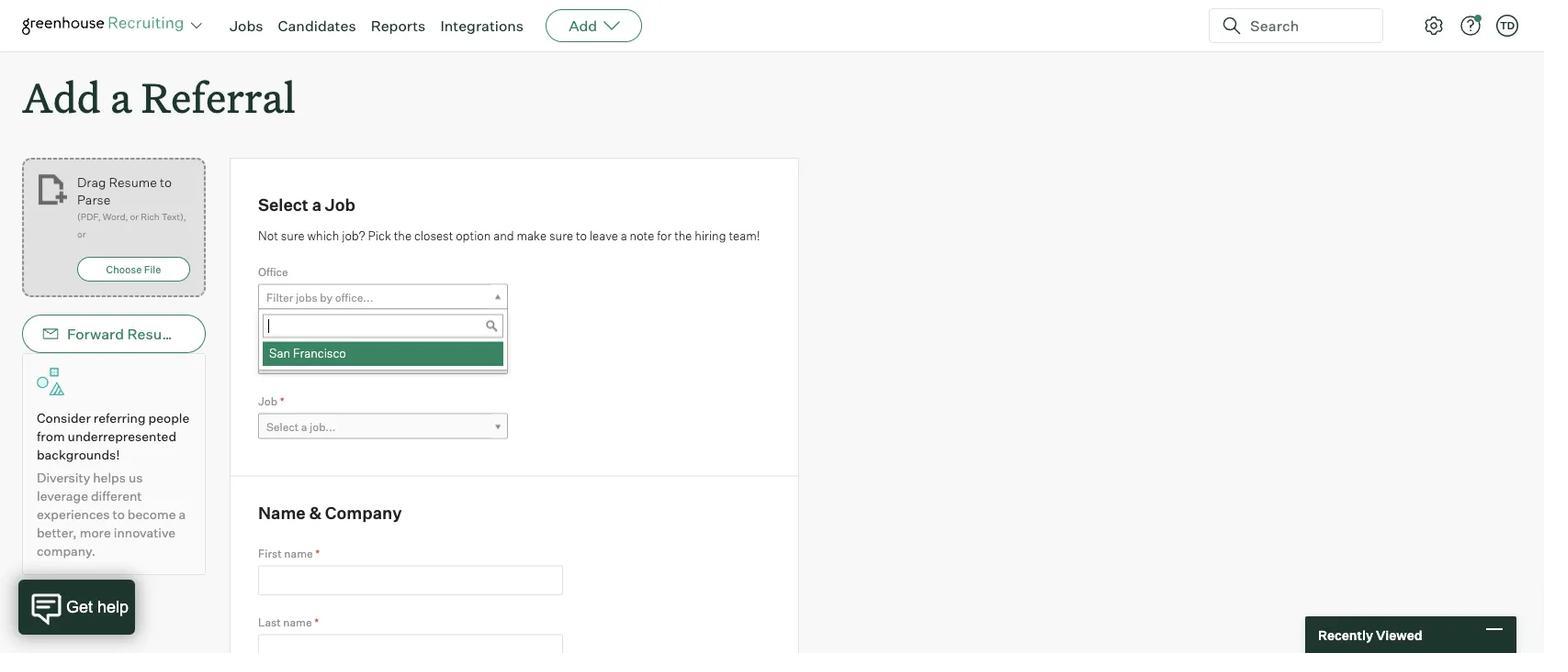 Task type: locate. For each thing, give the bounding box(es) containing it.
None text field
[[263, 315, 503, 339]]

1 vertical spatial add
[[22, 70, 101, 124]]

Top navigation search text field
[[1243, 7, 1371, 44]]

referral
[[141, 70, 295, 124]]

name
[[258, 504, 306, 524]]

&
[[309, 504, 322, 524]]

2 horizontal spatial to
[[576, 229, 587, 244]]

filter inside "link"
[[266, 356, 293, 370]]

1 vertical spatial resume
[[127, 325, 183, 344]]

2 vertical spatial to
[[113, 507, 125, 523]]

become
[[128, 507, 176, 523]]

filter
[[266, 291, 293, 305], [266, 356, 293, 370]]

which
[[307, 229, 339, 244]]

jobs for department...
[[296, 356, 317, 370]]

jobs right san
[[296, 356, 317, 370]]

0 vertical spatial to
[[160, 174, 172, 190]]

select for select a job...
[[266, 421, 299, 435]]

0 vertical spatial by
[[320, 291, 333, 305]]

1 horizontal spatial add
[[569, 17, 597, 35]]

resume
[[109, 174, 157, 190], [127, 325, 183, 344]]

0 horizontal spatial job
[[258, 395, 278, 409]]

hiring
[[695, 229, 726, 244]]

choose
[[106, 263, 142, 276]]

0 vertical spatial resume
[[109, 174, 157, 190]]

job up select a job...
[[258, 395, 278, 409]]

san francisco
[[269, 346, 346, 361]]

0 vertical spatial or
[[130, 211, 139, 223]]

1 vertical spatial filter
[[266, 356, 293, 370]]

san francisco list box
[[259, 342, 503, 367]]

2 vertical spatial *
[[314, 616, 319, 630]]

1 vertical spatial job
[[258, 395, 278, 409]]

select
[[258, 194, 308, 215], [266, 421, 299, 435]]

0 vertical spatial select
[[258, 194, 308, 215]]

0 vertical spatial job
[[325, 194, 355, 215]]

by left department...
[[320, 356, 333, 370]]

select a job
[[258, 194, 355, 215]]

resume up rich
[[109, 174, 157, 190]]

name right last
[[283, 616, 312, 630]]

the right pick
[[394, 229, 412, 244]]

1 horizontal spatial sure
[[549, 229, 573, 244]]

1 by from the top
[[320, 291, 333, 305]]

for
[[657, 229, 672, 244]]

name right "first"
[[284, 548, 313, 561]]

select down job *
[[266, 421, 299, 435]]

jobs inside "link"
[[296, 356, 317, 370]]

1 vertical spatial select
[[266, 421, 299, 435]]

backgrounds!
[[37, 447, 120, 464]]

or left rich
[[130, 211, 139, 223]]

reports
[[371, 17, 426, 35]]

1 vertical spatial jobs
[[296, 356, 317, 370]]

select for select a job
[[258, 194, 308, 215]]

team!
[[729, 229, 760, 244]]

to left leave
[[576, 229, 587, 244]]

switch applications image
[[189, 17, 204, 35]]

2 filter from the top
[[266, 356, 293, 370]]

* for first name *
[[315, 548, 320, 561]]

jobs up department
[[296, 291, 317, 305]]

underrepresented
[[68, 429, 176, 445]]

helps
[[93, 470, 126, 487]]

1 vertical spatial to
[[576, 229, 587, 244]]

by for department...
[[320, 356, 333, 370]]

san francisco option
[[263, 342, 503, 367]]

viewed
[[1376, 628, 1422, 644]]

switch applications element
[[186, 15, 208, 37]]

0 horizontal spatial sure
[[281, 229, 305, 244]]

0 horizontal spatial the
[[394, 229, 412, 244]]

to
[[160, 174, 172, 190], [576, 229, 587, 244], [113, 507, 125, 523]]

or down (pdf,
[[77, 229, 86, 240]]

word,
[[103, 211, 128, 223]]

drag
[[77, 174, 106, 190]]

by
[[320, 291, 333, 305], [320, 356, 333, 370]]

consider
[[37, 411, 91, 427]]

forward resume via email button
[[22, 315, 248, 354]]

1 jobs from the top
[[296, 291, 317, 305]]

name for last
[[283, 616, 312, 630]]

1 horizontal spatial job
[[325, 194, 355, 215]]

candidates
[[278, 17, 356, 35]]

filter jobs by office...
[[266, 291, 373, 305]]

0 horizontal spatial to
[[113, 507, 125, 523]]

resume for forward
[[127, 325, 183, 344]]

2 by from the top
[[320, 356, 333, 370]]

to up text),
[[160, 174, 172, 190]]

1 horizontal spatial to
[[160, 174, 172, 190]]

0 vertical spatial filter
[[266, 291, 293, 305]]

sure right make
[[549, 229, 573, 244]]

or
[[130, 211, 139, 223], [77, 229, 86, 240]]

0 vertical spatial add
[[569, 17, 597, 35]]

pick
[[368, 229, 391, 244]]

san
[[269, 346, 290, 361]]

email
[[210, 325, 248, 344]]

jobs for office...
[[296, 291, 317, 305]]

by inside "link"
[[320, 356, 333, 370]]

2 jobs from the top
[[296, 356, 317, 370]]

1 filter from the top
[[266, 291, 293, 305]]

the
[[394, 229, 412, 244], [674, 229, 692, 244]]

resume inside drag resume to parse (pdf, word, or rich text), or
[[109, 174, 157, 190]]

experiences
[[37, 507, 110, 523]]

sure
[[281, 229, 305, 244], [549, 229, 573, 244]]

* for last name *
[[314, 616, 319, 630]]

filter down department
[[266, 356, 293, 370]]

last name *
[[258, 616, 319, 630]]

filter down office
[[266, 291, 293, 305]]

* up select a job...
[[280, 395, 284, 409]]

department
[[258, 330, 321, 344]]

* right last
[[314, 616, 319, 630]]

leave
[[590, 229, 618, 244]]

* down & in the left of the page
[[315, 548, 320, 561]]

select up not at top
[[258, 194, 308, 215]]

first
[[258, 548, 282, 561]]

1 vertical spatial name
[[283, 616, 312, 630]]

reports link
[[371, 17, 426, 35]]

different
[[91, 489, 142, 505]]

None text field
[[258, 566, 563, 596], [258, 635, 563, 654], [258, 566, 563, 596], [258, 635, 563, 654]]

td button
[[1496, 15, 1518, 37]]

0 horizontal spatial add
[[22, 70, 101, 124]]

1 vertical spatial or
[[77, 229, 86, 240]]

*
[[280, 395, 284, 409], [315, 548, 320, 561], [314, 616, 319, 630]]

first name *
[[258, 548, 320, 561]]

by left office...
[[320, 291, 333, 305]]

parse
[[77, 192, 110, 208]]

job
[[325, 194, 355, 215], [258, 395, 278, 409]]

name
[[284, 548, 313, 561], [283, 616, 312, 630]]

resume left via on the left of page
[[127, 325, 183, 344]]

by for office...
[[320, 291, 333, 305]]

a for job
[[312, 194, 321, 215]]

0 vertical spatial jobs
[[296, 291, 317, 305]]

1 vertical spatial by
[[320, 356, 333, 370]]

1 horizontal spatial the
[[674, 229, 692, 244]]

job up 'job?' in the left of the page
[[325, 194, 355, 215]]

resume inside 'button'
[[127, 325, 183, 344]]

filter for filter jobs by department...
[[266, 356, 293, 370]]

add for add a referral
[[22, 70, 101, 124]]

jobs
[[296, 291, 317, 305], [296, 356, 317, 370]]

1 vertical spatial *
[[315, 548, 320, 561]]

1 sure from the left
[[281, 229, 305, 244]]

add
[[569, 17, 597, 35], [22, 70, 101, 124]]

closest
[[414, 229, 453, 244]]

add inside popup button
[[569, 17, 597, 35]]

to down different
[[113, 507, 125, 523]]

from
[[37, 429, 65, 445]]

sure right not at top
[[281, 229, 305, 244]]

0 vertical spatial name
[[284, 548, 313, 561]]

a
[[110, 70, 132, 124], [312, 194, 321, 215], [621, 229, 627, 244], [301, 421, 307, 435], [179, 507, 186, 523]]

the right for
[[674, 229, 692, 244]]



Task type: vqa. For each thing, say whether or not it's contained in the screenshot.
the Wellfound (formerly AngelList Talent) Sourcing
no



Task type: describe. For each thing, give the bounding box(es) containing it.
choose file
[[106, 263, 161, 276]]

file
[[144, 263, 161, 276]]

resume for drag
[[109, 174, 157, 190]]

add button
[[546, 9, 642, 42]]

add for add
[[569, 17, 597, 35]]

recently
[[1318, 628, 1373, 644]]

consider referring people from underrepresented backgrounds! diversity helps us leverage different experiences to become a better, more innovative company.
[[37, 411, 189, 560]]

candidates link
[[278, 17, 356, 35]]

integrations
[[440, 17, 524, 35]]

via
[[187, 325, 206, 344]]

filter jobs by office... link
[[258, 284, 508, 311]]

0 horizontal spatial or
[[77, 229, 86, 240]]

configure image
[[1423, 15, 1445, 37]]

integrations link
[[440, 17, 524, 35]]

drag resume to parse (pdf, word, or rich text), or
[[77, 174, 186, 240]]

and
[[493, 229, 514, 244]]

a inside consider referring people from underrepresented backgrounds! diversity helps us leverage different experiences to become a better, more innovative company.
[[179, 507, 186, 523]]

filter jobs by department...
[[266, 356, 406, 370]]

filter jobs by department... link
[[258, 349, 508, 376]]

option
[[456, 229, 491, 244]]

note
[[630, 229, 654, 244]]

2 sure from the left
[[549, 229, 573, 244]]

a for referral
[[110, 70, 132, 124]]

1 horizontal spatial or
[[130, 211, 139, 223]]

office...
[[335, 291, 373, 305]]

forward resume via email
[[67, 325, 248, 344]]

us
[[129, 470, 143, 487]]

add a referral
[[22, 70, 295, 124]]

filter for filter jobs by office...
[[266, 291, 293, 305]]

referring
[[94, 411, 146, 427]]

company.
[[37, 544, 96, 560]]

last
[[258, 616, 281, 630]]

job...
[[310, 421, 336, 435]]

not
[[258, 229, 278, 244]]

francisco
[[293, 346, 346, 361]]

to inside consider referring people from underrepresented backgrounds! diversity helps us leverage different experiences to become a better, more innovative company.
[[113, 507, 125, 523]]

diversity
[[37, 470, 90, 487]]

innovative
[[114, 526, 176, 542]]

td
[[1500, 19, 1515, 32]]

1 the from the left
[[394, 229, 412, 244]]

better,
[[37, 526, 77, 542]]

office
[[258, 266, 288, 279]]

recently viewed
[[1318, 628, 1422, 644]]

forward
[[67, 325, 124, 344]]

select a job...
[[266, 421, 336, 435]]

more
[[80, 526, 111, 542]]

0 vertical spatial *
[[280, 395, 284, 409]]

leverage
[[37, 489, 88, 505]]

people
[[148, 411, 189, 427]]

to inside drag resume to parse (pdf, word, or rich text), or
[[160, 174, 172, 190]]

rich
[[141, 211, 159, 223]]

a for job...
[[301, 421, 307, 435]]

td button
[[1493, 11, 1522, 40]]

company
[[325, 504, 402, 524]]

select a job... link
[[258, 414, 508, 441]]

not sure which job? pick the closest option and make sure to leave a note for the hiring team!
[[258, 229, 760, 244]]

jobs
[[230, 17, 263, 35]]

text),
[[161, 211, 186, 223]]

jobs link
[[230, 17, 263, 35]]

2 the from the left
[[674, 229, 692, 244]]

department...
[[335, 356, 406, 370]]

name for first
[[284, 548, 313, 561]]

make
[[517, 229, 547, 244]]

(pdf,
[[77, 211, 101, 223]]

name & company
[[258, 504, 402, 524]]

job?
[[342, 229, 365, 244]]

job *
[[258, 395, 284, 409]]



